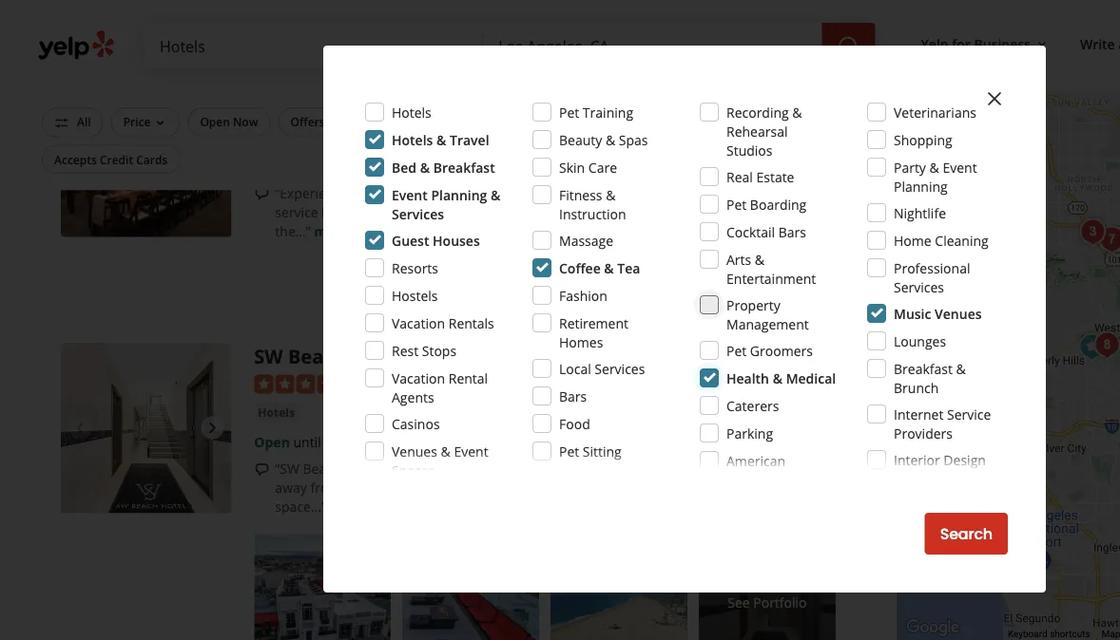 Task type: locate. For each thing, give the bounding box(es) containing it.
all button
[[42, 107, 103, 137]]

keyboard shortcuts button
[[1008, 628, 1090, 641]]

0 horizontal spatial and
[[525, 479, 548, 497]]

0 horizontal spatial by
[[369, 67, 392, 93]]

16 filter v2 image
[[54, 115, 69, 131]]

1 vertical spatial bars
[[559, 387, 587, 406]]

pet sitting
[[559, 443, 622, 461]]

2 horizontal spatial services
[[894, 278, 944, 296]]

0 horizontal spatial a
[[717, 203, 724, 221]]

of inside "sw beach hotel is hermosa's newest addition, located in the center of it all. we're steps away from the beach, restaurants, bars, and entertainment. our stunning rooftop event space…"
[[701, 460, 713, 478]]

0 vertical spatial doubletree
[[254, 67, 364, 93]]

1 hotels button from the top
[[254, 127, 298, 146]]

space…"
[[275, 498, 326, 517]]

services inside professional services
[[894, 278, 944, 296]]

event for party & event planning
[[943, 158, 977, 176]]

offers up beauty & spas
[[585, 114, 619, 130]]

event
[[943, 158, 977, 176], [392, 186, 428, 204], [454, 443, 488, 461]]

1 horizontal spatial tokyo
[[623, 203, 660, 221]]

beach down open until 6:00 pm
[[303, 460, 341, 478]]

is
[[381, 460, 391, 478]]

0 vertical spatial tokyo
[[340, 128, 377, 146]]

& up service
[[956, 360, 966, 378]]

providers
[[894, 425, 953, 443]]

spaces
[[392, 462, 435, 480]]

offers for offers military discount
[[585, 114, 619, 130]]

fitness
[[559, 186, 602, 204]]

0 horizontal spatial angeles
[[554, 67, 628, 93]]

open to all
[[491, 114, 553, 130]]

pet for pet training
[[559, 103, 579, 121]]

0 vertical spatial vacation
[[392, 314, 445, 332]]

1 vertical spatial services
[[894, 278, 944, 296]]

pet
[[559, 103, 579, 121], [726, 195, 747, 213], [726, 342, 747, 360], [559, 443, 579, 461]]

hotel up 4.7 link
[[351, 343, 402, 369]]

all right 16 filter v2 image
[[77, 114, 91, 130]]

from up space…"
[[310, 479, 341, 497]]

0 horizontal spatial venues
[[392, 443, 437, 461]]

reviews)
[[417, 98, 468, 116], [410, 375, 461, 393]]

& for venues & event spaces
[[441, 443, 451, 461]]

doubletree up 2.9 star rating image
[[254, 67, 364, 93]]

free wi-fi button
[[393, 107, 471, 136]]

venues
[[935, 305, 982, 323], [392, 443, 437, 461]]

bars
[[779, 223, 806, 241], [559, 387, 587, 406]]

instruction
[[559, 205, 626, 223]]

hotels button down 4.7 star rating image
[[254, 404, 298, 423]]

previous image
[[68, 141, 91, 164], [68, 417, 91, 440]]

search image
[[837, 35, 860, 58]]

1 vertical spatial of
[[432, 203, 445, 221]]

0 vertical spatial breakfast
[[433, 158, 495, 176]]

0 vertical spatial previous image
[[68, 141, 91, 164]]

0 vertical spatial bars
[[779, 223, 806, 241]]

beach up 4.7 star rating image
[[288, 343, 346, 369]]

pet down real
[[726, 195, 747, 213]]

& inside fitness & instruction
[[606, 186, 616, 204]]

1 horizontal spatial hilton
[[574, 184, 612, 202]]

hilton
[[397, 67, 455, 93], [574, 184, 612, 202]]

planning down bed & breakfast
[[431, 186, 487, 204]]

a left few
[[717, 203, 724, 221]]

1 vertical spatial slideshow element
[[61, 343, 231, 514]]

coffee & tea
[[559, 259, 640, 277]]

& left spas
[[606, 131, 615, 149]]

and down addition,
[[525, 479, 548, 497]]

0 horizontal spatial tokyo
[[340, 128, 377, 146]]

breakfast down travel
[[433, 158, 495, 176]]

bars up food
[[559, 387, 587, 406]]

hotels button for 1st hotels link from the top of the page
[[254, 127, 298, 146]]

1 previous image from the top
[[68, 141, 91, 164]]

2 horizontal spatial in
[[619, 460, 631, 478]]

boarding
[[750, 195, 807, 213]]

0 horizontal spatial event
[[392, 186, 428, 204]]

open inside button
[[491, 114, 521, 130]]

bars down the blocks
[[779, 223, 806, 241]]

& for health & medical
[[773, 369, 783, 387]]

doubletree up 'located'
[[480, 184, 552, 202]]

of left it
[[701, 460, 713, 478]]

"experience the best of la at the doubletree by hilton los angeles downtown, a full- service hotel in the heart of downtown. located in little tokyo and just a few blocks from the…"
[[275, 184, 826, 240]]

search dialog
[[0, 0, 1120, 641]]

property management
[[726, 296, 809, 333]]

los down care on the right
[[615, 184, 636, 202]]

6:00
[[325, 434, 351, 452]]

0 horizontal spatial of
[[405, 184, 418, 202]]

the left "beach,"
[[344, 479, 365, 497]]

breakfast up brunch on the right of the page
[[894, 360, 953, 378]]

in up the massage
[[574, 203, 585, 221]]

0 vertical spatial services
[[392, 205, 444, 223]]

write
[[1080, 35, 1115, 53]]

0 vertical spatial venues
[[935, 305, 982, 323]]

1 horizontal spatial a
[[766, 184, 773, 202]]

1 horizontal spatial and
[[663, 203, 687, 221]]

open left 'to'
[[491, 114, 521, 130]]

event up restaurants,
[[454, 443, 488, 461]]

all right 'to'
[[539, 114, 553, 130]]

& down wi-
[[436, 131, 446, 149]]

rentals
[[449, 314, 494, 332]]

and left just
[[663, 203, 687, 221]]

the up our
[[634, 460, 654, 478]]

1 vertical spatial doubletree
[[480, 184, 552, 202]]

0 vertical spatial hotels link
[[254, 127, 298, 146]]

0 vertical spatial hotels button
[[254, 127, 298, 146]]

services inside event planning & services
[[392, 205, 444, 223]]

open inside button
[[200, 114, 230, 130]]

hotel inside "sw beach hotel is hermosa's newest addition, located in the center of it all. we're steps away from the beach, restaurants, bars, and entertainment. our stunning rooftop event space…"
[[344, 460, 378, 478]]

1 vertical spatial by
[[556, 184, 571, 202]]

arts & entertainment
[[726, 251, 816, 288]]

angeles down spas
[[640, 184, 688, 202]]

from down full-
[[796, 203, 826, 221]]

yelp for business button
[[913, 27, 1057, 61]]

vacation inside vacation rental agents
[[392, 369, 445, 387]]

1 vertical spatial beach
[[303, 460, 341, 478]]

& right arts
[[755, 251, 765, 269]]

1 horizontal spatial in
[[574, 203, 585, 221]]

2 vertical spatial event
[[454, 443, 488, 461]]

local services
[[559, 360, 645, 378]]

bed
[[392, 158, 417, 176]]

1 vertical spatial breakfast
[[894, 360, 953, 378]]

hotel for sw beach hotel
[[351, 343, 402, 369]]

1 vertical spatial event
[[392, 186, 428, 204]]

hotel left is
[[344, 460, 378, 478]]

2 previous image from the top
[[68, 417, 91, 440]]

pet for pet boarding
[[726, 195, 747, 213]]

2 offers from the left
[[585, 114, 619, 130]]

& for hotels & travel
[[436, 131, 446, 149]]

our
[[649, 479, 673, 497]]

1 horizontal spatial doubletree
[[480, 184, 552, 202]]

care
[[588, 158, 617, 176]]

los
[[517, 67, 549, 93], [615, 184, 636, 202]]

event down shopping
[[943, 158, 977, 176]]

2 vacation from the top
[[392, 369, 445, 387]]

by up 'located'
[[556, 184, 571, 202]]

1 horizontal spatial breakfast
[[894, 360, 953, 378]]

veterinarians
[[894, 103, 977, 121]]

free wi-fi
[[405, 114, 459, 130]]

villa brasil motel image
[[1010, 451, 1048, 489]]

el royale hotel studio city image
[[1074, 213, 1112, 252]]

pet up beauty
[[559, 103, 579, 121]]

2 horizontal spatial event
[[943, 158, 977, 176]]

& inside arts & entertainment
[[755, 251, 765, 269]]

tokyo
[[340, 128, 377, 146], [623, 203, 660, 221]]

0 vertical spatial slideshow element
[[61, 67, 231, 237]]

1 horizontal spatial of
[[432, 203, 445, 221]]

(590
[[387, 98, 414, 116]]

vacation up 'agents' on the left bottom of page
[[392, 369, 445, 387]]

0 vertical spatial a
[[1119, 35, 1120, 53]]

1 vertical spatial previous image
[[68, 417, 91, 440]]

beauty & spas
[[559, 131, 648, 149]]

services down the "la"
[[392, 205, 444, 223]]

in right hotel
[[357, 203, 368, 221]]

results
[[123, 14, 179, 35]]

retirement homes
[[559, 314, 629, 351]]

real
[[726, 168, 753, 186]]

beach
[[288, 343, 346, 369], [303, 460, 341, 478]]

reviews) for hotel
[[410, 375, 461, 393]]

None search field
[[145, 23, 879, 68]]

open
[[200, 114, 230, 130], [491, 114, 521, 130], [254, 157, 290, 175], [254, 434, 290, 452]]

sitting
[[583, 443, 622, 461]]

1 vertical spatial los
[[615, 184, 636, 202]]

palihouse lobby lounge café & bar image
[[1073, 329, 1111, 367]]

& inside venues & event spaces
[[441, 443, 451, 461]]

doubletree by hilton hotel los angeles downtown
[[254, 67, 736, 93]]

services
[[392, 205, 444, 223], [894, 278, 944, 296], [595, 360, 645, 378]]

2 horizontal spatial of
[[701, 460, 713, 478]]

& down groomers
[[773, 369, 783, 387]]

1 horizontal spatial los
[[615, 184, 636, 202]]

planning
[[894, 177, 948, 195], [431, 186, 487, 204]]

16 speech v2 image
[[254, 186, 269, 201]]

caterers
[[726, 397, 779, 415]]

hotels link down 4.7 star rating image
[[254, 404, 298, 423]]

of
[[405, 184, 418, 202], [432, 203, 445, 221], [701, 460, 713, 478]]

home cleaning
[[894, 232, 989, 250]]

slideshow element
[[61, 67, 231, 237], [61, 343, 231, 514]]

food
[[559, 415, 590, 433]]

& inside party & event planning
[[930, 158, 939, 176]]

and inside "sw beach hotel is hermosa's newest addition, located in the center of it all. we're steps away from the beach, restaurants, bars, and entertainment. our stunning rooftop event space…"
[[525, 479, 548, 497]]

1 vertical spatial vacation
[[392, 369, 445, 387]]

16 speech v2 image
[[254, 463, 269, 478]]

& left tea
[[604, 259, 614, 277]]

american
[[726, 452, 785, 470]]

1 horizontal spatial planning
[[894, 177, 948, 195]]

of down at at the left of page
[[432, 203, 445, 221]]

stops
[[422, 342, 457, 360]]

& up "instruction" on the top of page
[[606, 186, 616, 204]]

venues down professional services
[[935, 305, 982, 323]]

1 horizontal spatial all
[[539, 114, 553, 130]]

event inside venues & event spaces
[[454, 443, 488, 461]]

0 horizontal spatial hilton
[[397, 67, 455, 93]]

sw beach hotel link
[[254, 343, 402, 369]]

see portfolio link
[[699, 535, 836, 641]]

agents
[[392, 388, 434, 407]]

slideshow element for doubletree
[[61, 67, 231, 237]]

1 offers from the left
[[290, 114, 325, 130]]

2 vertical spatial of
[[701, 460, 713, 478]]

guest houses
[[392, 232, 480, 250]]

vacation down hostels
[[392, 314, 445, 332]]

& right at at the left of page
[[491, 186, 501, 204]]

1 vertical spatial from
[[310, 479, 341, 497]]

1 vertical spatial and
[[525, 479, 548, 497]]

4.7 star rating image
[[254, 375, 357, 394]]

0 vertical spatial hotel
[[460, 67, 512, 93]]

& right the party
[[930, 158, 939, 176]]

0 vertical spatial event
[[943, 158, 977, 176]]

hilton up (590 reviews) link
[[397, 67, 455, 93]]

magic castle hotel image
[[1115, 275, 1120, 313]]

1 horizontal spatial services
[[595, 360, 645, 378]]

2 vertical spatial services
[[595, 360, 645, 378]]

all
[[77, 114, 91, 130], [539, 114, 553, 130]]

massage
[[559, 232, 613, 250]]

offers left delivery
[[290, 114, 325, 130]]

0 horizontal spatial planning
[[431, 186, 487, 204]]

open up 16 speech v2 image
[[254, 157, 290, 175]]

1 slideshow element from the top
[[61, 67, 231, 237]]

planning down the party
[[894, 177, 948, 195]]

0 horizontal spatial from
[[310, 479, 341, 497]]

hotels button for 2nd hotels link from the top of the page
[[254, 404, 298, 423]]

a left full-
[[766, 184, 773, 202]]

0 vertical spatial reviews)
[[417, 98, 468, 116]]

& up restaurants,
[[441, 443, 451, 461]]

sw beach hotel
[[254, 343, 402, 369]]

more link
[[314, 222, 349, 240]]

(24
[[387, 375, 406, 393]]

of left the "la"
[[405, 184, 418, 202]]

& inside recording & rehearsal studios
[[792, 103, 802, 121]]

2 horizontal spatial a
[[1119, 35, 1120, 53]]

1 vertical spatial a
[[766, 184, 773, 202]]

see
[[728, 594, 750, 612]]

party
[[894, 158, 926, 176]]

search
[[940, 524, 993, 545]]

1 vertical spatial hotel
[[351, 343, 402, 369]]

0 horizontal spatial offers
[[290, 114, 325, 130]]

interior
[[894, 451, 940, 469]]

pet down food
[[559, 443, 579, 461]]

the right at at the left of page
[[456, 184, 476, 202]]

0 vertical spatial and
[[663, 203, 687, 221]]

2 all from the left
[[539, 114, 553, 130]]

sponsored
[[38, 14, 120, 35]]

pet for pet sitting
[[559, 443, 579, 461]]

1 horizontal spatial by
[[556, 184, 571, 202]]

music
[[894, 305, 931, 323]]

pet up health
[[726, 342, 747, 360]]

hotel up the open to all
[[460, 67, 512, 93]]

1 vertical spatial tokyo
[[623, 203, 660, 221]]

angeles up pet training
[[554, 67, 628, 93]]

1 horizontal spatial angeles
[[640, 184, 688, 202]]

2.9
[[365, 98, 383, 116]]

rest stops
[[392, 342, 457, 360]]

2 vertical spatial a
[[717, 203, 724, 221]]

1 horizontal spatial venues
[[935, 305, 982, 323]]

hotels button up "open all day"
[[254, 127, 298, 146]]

hilton up "instruction" on the top of page
[[574, 184, 612, 202]]

in right located
[[619, 460, 631, 478]]

0 vertical spatial from
[[796, 203, 826, 221]]

hotels link up "open all day"
[[254, 127, 298, 146]]

1 vertical spatial hilton
[[574, 184, 612, 202]]

1 vacation from the top
[[392, 314, 445, 332]]

& for party & event planning
[[930, 158, 939, 176]]

casinos
[[392, 415, 440, 433]]

hotels & travel
[[392, 131, 489, 149]]

doubletree by hilton hotel los angeles downtown image
[[61, 67, 231, 237]]

& right recording
[[792, 103, 802, 121]]

& for recording & rehearsal studios
[[792, 103, 802, 121]]

services down "professional"
[[894, 278, 944, 296]]

doubletree
[[254, 67, 364, 93], [480, 184, 552, 202]]

map region
[[705, 0, 1120, 641]]

2 hotels button from the top
[[254, 404, 298, 423]]

0 horizontal spatial services
[[392, 205, 444, 223]]

"sw
[[275, 460, 299, 478]]

0 vertical spatial beach
[[288, 343, 346, 369]]

1 horizontal spatial event
[[454, 443, 488, 461]]

2 slideshow element from the top
[[61, 343, 231, 514]]

2 vertical spatial hotel
[[344, 460, 378, 478]]

event inside party & event planning
[[943, 158, 977, 176]]

sw beach hotel image
[[61, 343, 231, 514]]

el royale hotel studio city image
[[1074, 213, 1112, 252]]

1 vertical spatial little
[[589, 203, 619, 221]]

& inside breakfast & brunch
[[956, 360, 966, 378]]

planning inside party & event planning
[[894, 177, 948, 195]]

beach inside "sw beach hotel is hermosa's newest addition, located in the center of it all. we're steps away from the beach, restaurants, bars, and entertainment. our stunning rooftop event space…"
[[303, 460, 341, 478]]

restaurants,
[[412, 479, 487, 497]]

for
[[952, 35, 971, 53]]

1 vertical spatial venues
[[392, 443, 437, 461]]

downtown,
[[692, 184, 763, 202]]

1 vertical spatial reviews)
[[410, 375, 461, 393]]

little inside "experience the best of la at the doubletree by hilton los angeles downtown, a full- service hotel in the heart of downtown. located in little tokyo and just a few blocks from the…"
[[589, 203, 619, 221]]

full-
[[777, 184, 801, 202]]

1 horizontal spatial from
[[796, 203, 826, 221]]

0 horizontal spatial breakfast
[[433, 158, 495, 176]]

filters group
[[38, 107, 732, 174]]

by up 2.9 link
[[369, 67, 392, 93]]

1 horizontal spatial little
[[589, 203, 619, 221]]

next image
[[201, 417, 224, 440]]

1 horizontal spatial offers
[[585, 114, 619, 130]]

0 vertical spatial by
[[369, 67, 392, 93]]

venues up spaces
[[392, 443, 437, 461]]

interior design
[[894, 451, 986, 469]]

1 vertical spatial hotels link
[[254, 404, 298, 423]]

from inside "experience the best of la at the doubletree by hilton los angeles downtown, a full- service hotel in the heart of downtown. located in little tokyo and just a few blocks from the…"
[[796, 203, 826, 221]]

open left now
[[200, 114, 230, 130]]

0 vertical spatial los
[[517, 67, 549, 93]]

little up day
[[306, 128, 337, 146]]

1 vertical spatial angeles
[[640, 184, 688, 202]]

view website
[[717, 265, 818, 287]]

& right bed
[[420, 158, 430, 176]]

0 horizontal spatial all
[[77, 114, 91, 130]]

event down bed
[[392, 186, 428, 204]]

google image
[[901, 616, 964, 641]]

los up 'to'
[[517, 67, 549, 93]]

the down best
[[372, 203, 392, 221]]

0 horizontal spatial doubletree
[[254, 67, 364, 93]]

0 vertical spatial little
[[306, 128, 337, 146]]

a right write
[[1119, 35, 1120, 53]]

services down retirement homes
[[595, 360, 645, 378]]

little up the massage
[[589, 203, 619, 221]]

planning inside event planning & services
[[431, 186, 487, 204]]

1 vertical spatial hotels button
[[254, 404, 298, 423]]



Task type: describe. For each thing, give the bounding box(es) containing it.
professional services
[[894, 259, 970, 296]]

previous image for doubletree by hilton hotel los angeles downtown
[[68, 141, 91, 164]]

until
[[293, 434, 321, 452]]

by inside "experience the best of la at the doubletree by hilton los angeles downtown, a full- service hotel in the heart of downtown. located in little tokyo and just a few blocks from the…"
[[556, 184, 571, 202]]

open for open all day
[[254, 157, 290, 175]]

vacation rentals
[[392, 314, 494, 332]]

"experience
[[275, 184, 348, 202]]

pet for pet groomers
[[726, 342, 747, 360]]

vacation for vacation rentals
[[392, 314, 445, 332]]

accepts credit cards button
[[42, 145, 180, 174]]

design
[[944, 451, 986, 469]]

vacation for vacation rental agents
[[392, 369, 445, 387]]

health
[[726, 369, 769, 387]]

offers military discount
[[585, 114, 716, 130]]

in inside "sw beach hotel is hermosa's newest addition, located in the center of it all. we're steps away from the beach, restaurants, bars, and entertainment. our stunning rooftop event space…"
[[619, 460, 631, 478]]

16 chevron down v2 image
[[1035, 37, 1050, 52]]

0 vertical spatial of
[[405, 184, 418, 202]]

villa brasil motel image
[[1010, 451, 1048, 489]]

view
[[717, 265, 753, 287]]

view website link
[[699, 255, 836, 297]]

hilton los angeles/universal city image
[[1093, 221, 1120, 259]]

beach,
[[368, 479, 409, 497]]

beach for "sw
[[303, 460, 341, 478]]

internet service providers
[[894, 406, 991, 443]]

party & event planning
[[894, 158, 977, 195]]

"sw beach hotel is hermosa's newest addition, located in the center of it all. we're steps away from the beach, restaurants, bars, and entertainment. our stunning rooftop event space…"
[[275, 460, 822, 517]]

& for arts & entertainment
[[755, 251, 765, 269]]

event inside event planning & services
[[392, 186, 428, 204]]

offers delivery button
[[278, 107, 385, 136]]

short stories hotel image
[[1088, 327, 1120, 365]]

travel
[[450, 131, 489, 149]]

& for fitness & instruction
[[606, 186, 616, 204]]

0 horizontal spatial bars
[[559, 387, 587, 406]]

entertainment
[[726, 270, 816, 288]]

hotel for "sw beach hotel is hermosa's newest addition, located in the center of it all. we're steps away from the beach, restaurants, bars, and entertainment. our stunning rooftop event space…"
[[344, 460, 378, 478]]

user actions element
[[906, 27, 1120, 65]]

0 horizontal spatial in
[[357, 203, 368, 221]]

rooftop
[[734, 479, 781, 497]]

& inside event planning & services
[[491, 186, 501, 204]]

& for beauty & spas
[[606, 131, 615, 149]]

best
[[375, 184, 402, 202]]

fi
[[450, 114, 459, 130]]

medical
[[786, 369, 836, 387]]

2.9 star rating image
[[254, 99, 357, 118]]

0 vertical spatial hilton
[[397, 67, 455, 93]]

retirement
[[559, 314, 629, 332]]

from inside "sw beach hotel is hermosa's newest addition, located in the center of it all. we're steps away from the beach, restaurants, bars, and entertainment. our stunning rooftop event space…"
[[310, 479, 341, 497]]

music venues
[[894, 305, 982, 323]]

hostels
[[392, 287, 438, 305]]

4.7 link
[[365, 373, 383, 393]]

now
[[233, 114, 258, 130]]

2 hotels link from the top
[[254, 404, 298, 423]]

la
[[421, 184, 437, 202]]

home
[[894, 232, 932, 250]]

open up 16 speech v2 icon
[[254, 434, 290, 452]]

property
[[726, 296, 780, 314]]

stunning
[[676, 479, 730, 497]]

offers delivery
[[290, 114, 373, 130]]

all.
[[728, 460, 746, 478]]

offers for offers delivery
[[290, 114, 325, 130]]

& for breakfast & brunch
[[956, 360, 966, 378]]

newest
[[464, 460, 509, 478]]

shopping
[[894, 131, 953, 149]]

nightlife
[[894, 204, 946, 222]]

the…"
[[275, 222, 311, 240]]

training
[[583, 103, 633, 121]]

1 horizontal spatial bars
[[779, 223, 806, 241]]

doubletree by hilton hotel los angeles downtown link
[[254, 67, 736, 93]]

(24 reviews) link
[[387, 373, 461, 393]]

see portfolio
[[728, 594, 807, 612]]

homes
[[559, 333, 603, 351]]

venues & event spaces
[[392, 443, 488, 480]]

1 all from the left
[[77, 114, 91, 130]]

a inside the write a 'link'
[[1119, 35, 1120, 53]]

4.7
[[365, 375, 383, 393]]

open for open now
[[200, 114, 230, 130]]

skin care
[[559, 158, 617, 176]]

entertainment.
[[552, 479, 645, 497]]

1 hotels link from the top
[[254, 127, 298, 146]]

pet boarding
[[726, 195, 807, 213]]

at
[[440, 184, 452, 202]]

pet training
[[559, 103, 633, 121]]

services for professional services
[[894, 278, 944, 296]]

(590 reviews)
[[387, 98, 468, 116]]

write a
[[1080, 35, 1120, 53]]

services for local services
[[595, 360, 645, 378]]

reviews) for hilton
[[417, 98, 468, 116]]

angeles inside "experience the best of la at the doubletree by hilton los angeles downtown, a full- service hotel in the heart of downtown. located in little tokyo and just a few blocks from the…"
[[640, 184, 688, 202]]

slideshow element for sw
[[61, 343, 231, 514]]

hilton inside "experience the best of la at the doubletree by hilton los angeles downtown, a full- service hotel in the heart of downtown. located in little tokyo and just a few blocks from the…"
[[574, 184, 612, 202]]

it
[[717, 460, 725, 478]]

close image
[[983, 88, 1006, 110]]

keyboard
[[1008, 629, 1048, 641]]

map
[[1102, 629, 1120, 641]]

open for open to all
[[491, 114, 521, 130]]

doubletree inside "experience the best of la at the doubletree by hilton los angeles downtown, a full- service hotel in the heart of downtown. located in little tokyo and just a few blocks from the…"
[[480, 184, 552, 202]]

event for venues & event spaces
[[454, 443, 488, 461]]

(590 reviews) link
[[387, 96, 468, 117]]

downtown
[[633, 67, 736, 93]]

to
[[524, 114, 536, 130]]

just
[[691, 203, 713, 221]]

houses
[[433, 232, 480, 250]]

heart
[[396, 203, 429, 221]]

yelp for business
[[921, 35, 1031, 53]]

16 info v2 image
[[183, 17, 198, 32]]

& for coffee & tea
[[604, 259, 614, 277]]

and inside "experience the best of la at the doubletree by hilton los angeles downtown, a full- service hotel in the heart of downtown. located in little tokyo and just a few blocks from the…"
[[663, 203, 687, 221]]

recording & rehearsal studios
[[726, 103, 802, 159]]

breakfast inside breakfast & brunch
[[894, 360, 953, 378]]

cards
[[136, 152, 168, 167]]

cleaning
[[935, 232, 989, 250]]

hermosa's
[[394, 460, 461, 478]]

event planning & services
[[392, 186, 501, 223]]

beach for sw
[[288, 343, 346, 369]]

venues inside venues & event spaces
[[392, 443, 437, 461]]

located
[[570, 460, 616, 478]]

coffee
[[559, 259, 601, 277]]

tokyo inside "experience the best of la at the doubletree by hilton los angeles downtown, a full- service hotel in the heart of downtown. located in little tokyo and just a few blocks from the…"
[[623, 203, 660, 221]]

sponsored results
[[38, 14, 179, 35]]

health & medical
[[726, 369, 836, 387]]

addition,
[[512, 460, 567, 478]]

0 horizontal spatial little
[[306, 128, 337, 146]]

cocktail
[[726, 223, 775, 241]]

accepts
[[54, 152, 97, 167]]

0 horizontal spatial los
[[517, 67, 549, 93]]

the left best
[[352, 184, 372, 202]]

blocks
[[753, 203, 793, 221]]

previous image for sw beach hotel
[[68, 417, 91, 440]]

parking
[[726, 425, 773, 443]]

& for bed & breakfast
[[420, 158, 430, 176]]

bed & breakfast
[[392, 158, 495, 176]]

los inside "experience the best of la at the doubletree by hilton los angeles downtown, a full- service hotel in the heart of downtown. located in little tokyo and just a few blocks from the…"
[[615, 184, 636, 202]]

american (traditional)
[[726, 452, 801, 489]]

0 vertical spatial angeles
[[554, 67, 628, 93]]



Task type: vqa. For each thing, say whether or not it's contained in the screenshot.
6:00 at the bottom left
yes



